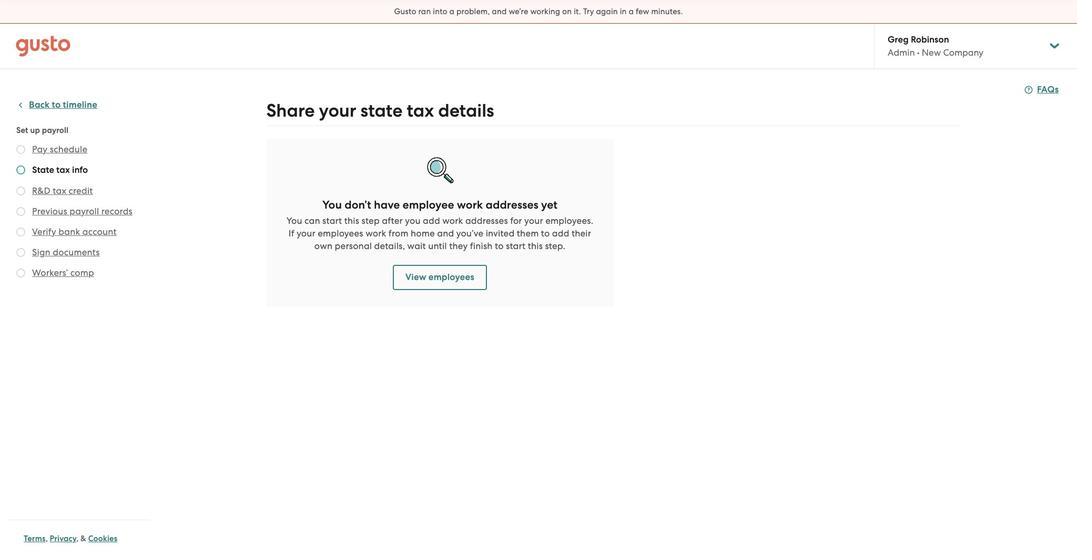 Task type: locate. For each thing, give the bounding box(es) containing it.
2 vertical spatial your
[[297, 228, 316, 239]]

tax left info at the left of the page
[[56, 165, 70, 176]]

sign documents button
[[32, 246, 100, 259]]

payroll down credit
[[70, 206, 99, 217]]

payroll
[[42, 126, 68, 135], [70, 206, 99, 217]]

you
[[322, 198, 342, 212], [286, 216, 302, 226]]

tax right r&d on the left of page
[[53, 186, 66, 196]]

1 horizontal spatial employees
[[429, 272, 474, 283]]

1 vertical spatial this
[[528, 241, 543, 251]]

1 vertical spatial employees
[[429, 272, 474, 283]]

tax
[[407, 100, 434, 122], [56, 165, 70, 176], [53, 186, 66, 196]]

tax right state
[[407, 100, 434, 122]]

you
[[405, 216, 421, 226]]

to right the back
[[52, 99, 61, 110]]

cookies
[[88, 534, 117, 544]]

employees down they
[[429, 272, 474, 283]]

add
[[423, 216, 440, 226], [552, 228, 569, 239]]

previous payroll records
[[32, 206, 133, 217]]

2 vertical spatial tax
[[53, 186, 66, 196]]

verify bank account button
[[32, 226, 117, 238]]

1 horizontal spatial you
[[322, 198, 342, 212]]

don't
[[345, 198, 371, 212]]

2 , from the left
[[76, 534, 79, 544]]

2 horizontal spatial to
[[541, 228, 550, 239]]

1 vertical spatial and
[[437, 228, 454, 239]]

your
[[319, 100, 356, 122], [524, 216, 543, 226], [297, 228, 316, 239]]

add up step.
[[552, 228, 569, 239]]

details
[[438, 100, 494, 122]]

for
[[510, 216, 522, 226]]

2 check image from the top
[[16, 248, 25, 257]]

0 horizontal spatial ,
[[46, 534, 48, 544]]

start
[[322, 216, 342, 226], [506, 241, 526, 251]]

1 check image from the top
[[16, 228, 25, 237]]

, left the privacy
[[46, 534, 48, 544]]

0 horizontal spatial payroll
[[42, 126, 68, 135]]

check image left previous
[[16, 207, 25, 216]]

previous
[[32, 206, 67, 217]]

1 horizontal spatial a
[[629, 7, 634, 16]]

1 check image from the top
[[16, 145, 25, 154]]

you up if
[[286, 216, 302, 226]]

a right into
[[450, 7, 455, 16]]

this down them
[[528, 241, 543, 251]]

1 vertical spatial tax
[[56, 165, 70, 176]]

greg robinson admin • new company
[[888, 34, 984, 58]]

if
[[289, 228, 294, 239]]

4 check image from the top
[[16, 207, 25, 216]]

1 horizontal spatial your
[[319, 100, 356, 122]]

start right can
[[322, 216, 342, 226]]

0 vertical spatial your
[[319, 100, 356, 122]]

you don't have employee work addresses yet you can start this step after you add work addresses for your employees. if your employees work from home and you've invited them to add their own personal details, wait until they finish to start this step.
[[286, 198, 594, 251]]

and up until in the left top of the page
[[437, 228, 454, 239]]

1 vertical spatial payroll
[[70, 206, 99, 217]]

check image left r&d on the left of page
[[16, 187, 25, 196]]

1 horizontal spatial ,
[[76, 534, 79, 544]]

tax for credit
[[53, 186, 66, 196]]

1 horizontal spatial to
[[495, 241, 504, 251]]

1 vertical spatial check image
[[16, 248, 25, 257]]

share your state tax details
[[266, 100, 494, 122]]

a right in
[[629, 7, 634, 16]]

0 horizontal spatial you
[[286, 216, 302, 226]]

0 vertical spatial to
[[52, 99, 61, 110]]

2 a from the left
[[629, 7, 634, 16]]

r&d
[[32, 186, 50, 196]]

2 vertical spatial check image
[[16, 269, 25, 278]]

back to timeline
[[29, 99, 97, 110]]

view
[[406, 272, 426, 283]]

check image left verify
[[16, 228, 25, 237]]

start down them
[[506, 241, 526, 251]]

check image left state at the top left of the page
[[16, 166, 25, 175]]

back to timeline button
[[16, 99, 97, 112]]

check image left "workers'"
[[16, 269, 25, 278]]

1 vertical spatial addresses
[[465, 216, 508, 226]]

addresses up for
[[486, 198, 539, 212]]

0 vertical spatial start
[[322, 216, 342, 226]]

your left state
[[319, 100, 356, 122]]

check image
[[16, 228, 25, 237], [16, 248, 25, 257], [16, 269, 25, 278]]

gusto ran into a problem, and we're working on it. try again in a few minutes.
[[394, 7, 683, 16]]

0 vertical spatial and
[[492, 7, 507, 16]]

check image left the pay
[[16, 145, 25, 154]]

your down can
[[297, 228, 316, 239]]

1 horizontal spatial add
[[552, 228, 569, 239]]

1 horizontal spatial this
[[528, 241, 543, 251]]

problem,
[[457, 7, 490, 16]]

view employees link
[[393, 265, 487, 290]]

employees up personal on the left of the page
[[318, 228, 363, 239]]

this down 'don't'
[[344, 216, 359, 226]]

0 horizontal spatial to
[[52, 99, 61, 110]]

pay
[[32, 144, 48, 155]]

check image
[[16, 145, 25, 154], [16, 166, 25, 175], [16, 187, 25, 196], [16, 207, 25, 216]]

addresses
[[486, 198, 539, 212], [465, 216, 508, 226]]

0 horizontal spatial add
[[423, 216, 440, 226]]

info
[[72, 165, 88, 176]]

0 vertical spatial addresses
[[486, 198, 539, 212]]

workers'
[[32, 268, 68, 278]]

you left 'don't'
[[322, 198, 342, 212]]

a
[[450, 7, 455, 16], [629, 7, 634, 16]]

terms , privacy , & cookies
[[24, 534, 117, 544]]

and left we're
[[492, 7, 507, 16]]

robinson
[[911, 34, 949, 45]]

to
[[52, 99, 61, 110], [541, 228, 550, 239], [495, 241, 504, 251]]

0 horizontal spatial your
[[297, 228, 316, 239]]

privacy link
[[50, 534, 76, 544]]

admin
[[888, 47, 915, 58]]

tax inside 'button'
[[53, 186, 66, 196]]

1 horizontal spatial start
[[506, 241, 526, 251]]

0 horizontal spatial and
[[437, 228, 454, 239]]

this
[[344, 216, 359, 226], [528, 241, 543, 251]]

can
[[305, 216, 320, 226]]

their
[[572, 228, 591, 239]]

0 horizontal spatial start
[[322, 216, 342, 226]]

, left &
[[76, 534, 79, 544]]

try
[[583, 7, 594, 16]]

to up step.
[[541, 228, 550, 239]]

work
[[457, 198, 483, 212], [442, 216, 463, 226], [366, 228, 386, 239]]

and
[[492, 7, 507, 16], [437, 228, 454, 239]]

add up home
[[423, 216, 440, 226]]

employees
[[318, 228, 363, 239], [429, 272, 474, 283]]

2 horizontal spatial your
[[524, 216, 543, 226]]

to down the invited in the left of the page
[[495, 241, 504, 251]]

0 vertical spatial employees
[[318, 228, 363, 239]]

ran
[[418, 7, 431, 16]]

check image for previous
[[16, 207, 25, 216]]

1 horizontal spatial payroll
[[70, 206, 99, 217]]

bank
[[59, 227, 80, 237]]

it.
[[574, 7, 581, 16]]

check image for verify
[[16, 228, 25, 237]]

payroll up pay schedule button
[[42, 126, 68, 135]]

0 horizontal spatial this
[[344, 216, 359, 226]]

addresses up the invited in the left of the page
[[465, 216, 508, 226]]

pay schedule
[[32, 144, 87, 155]]

3 check image from the top
[[16, 187, 25, 196]]

state
[[361, 100, 403, 122]]

we're
[[509, 7, 528, 16]]

your up them
[[524, 216, 543, 226]]

them
[[517, 228, 539, 239]]

0 vertical spatial tax
[[407, 100, 434, 122]]

0 vertical spatial check image
[[16, 228, 25, 237]]

0 horizontal spatial employees
[[318, 228, 363, 239]]

0 vertical spatial add
[[423, 216, 440, 226]]

3 check image from the top
[[16, 269, 25, 278]]

check image left sign on the top of the page
[[16, 248, 25, 257]]

0 horizontal spatial a
[[450, 7, 455, 16]]



Task type: vqa. For each thing, say whether or not it's contained in the screenshot.
this
yes



Task type: describe. For each thing, give the bounding box(es) containing it.
schedule
[[50, 144, 87, 155]]

back
[[29, 99, 50, 110]]

own
[[314, 241, 333, 251]]

set
[[16, 126, 28, 135]]

until
[[428, 241, 447, 251]]

account
[[82, 227, 117, 237]]

2 vertical spatial work
[[366, 228, 386, 239]]

timeline
[[63, 99, 97, 110]]

they
[[449, 241, 468, 251]]

minutes.
[[651, 7, 683, 16]]

step.
[[545, 241, 566, 251]]

1 vertical spatial start
[[506, 241, 526, 251]]

previous payroll records button
[[32, 205, 133, 218]]

employees.
[[546, 216, 594, 226]]

into
[[433, 7, 447, 16]]

have
[[374, 198, 400, 212]]

1 vertical spatial your
[[524, 216, 543, 226]]

state
[[32, 165, 54, 176]]

personal
[[335, 241, 372, 251]]

set up payroll
[[16, 126, 68, 135]]

employees inside you don't have employee work addresses yet you can start this step after you add work addresses for your employees. if your employees work from home and you've invited them to add their own personal details, wait until they finish to start this step.
[[318, 228, 363, 239]]

terms
[[24, 534, 46, 544]]

few
[[636, 7, 649, 16]]

1 a from the left
[[450, 7, 455, 16]]

details,
[[374, 241, 405, 251]]

from
[[389, 228, 409, 239]]

in
[[620, 7, 627, 16]]

you've
[[456, 228, 484, 239]]

check image for r&d
[[16, 187, 25, 196]]

0 vertical spatial work
[[457, 198, 483, 212]]

pay schedule button
[[32, 143, 87, 156]]

workers' comp button
[[32, 267, 94, 279]]

r&d tax credit
[[32, 186, 93, 196]]

check image for workers'
[[16, 269, 25, 278]]

privacy
[[50, 534, 76, 544]]

home
[[411, 228, 435, 239]]

state tax info
[[32, 165, 88, 176]]

verify bank account
[[32, 227, 117, 237]]

invited
[[486, 228, 515, 239]]

&
[[81, 534, 86, 544]]

check image for pay
[[16, 145, 25, 154]]

employees inside 'link'
[[429, 272, 474, 283]]

comp
[[70, 268, 94, 278]]

0 vertical spatial payroll
[[42, 126, 68, 135]]

workers' comp
[[32, 268, 94, 278]]

and inside you don't have employee work addresses yet you can start this step after you add work addresses for your employees. if your employees work from home and you've invited them to add their own personal details, wait until they finish to start this step.
[[437, 228, 454, 239]]

employee
[[403, 198, 454, 212]]

verify
[[32, 227, 56, 237]]

1 vertical spatial you
[[286, 216, 302, 226]]

terms link
[[24, 534, 46, 544]]

to inside back to timeline button
[[52, 99, 61, 110]]

1 , from the left
[[46, 534, 48, 544]]

yet
[[541, 198, 558, 212]]

gusto
[[394, 7, 416, 16]]

payroll inside button
[[70, 206, 99, 217]]

0 vertical spatial this
[[344, 216, 359, 226]]

1 vertical spatial work
[[442, 216, 463, 226]]

tax for info
[[56, 165, 70, 176]]

faqs
[[1037, 84, 1059, 95]]

new
[[922, 47, 941, 58]]

2 vertical spatial to
[[495, 241, 504, 251]]

check image for sign
[[16, 248, 25, 257]]

again
[[596, 7, 618, 16]]

company
[[943, 47, 984, 58]]

0 vertical spatial you
[[322, 198, 342, 212]]

up
[[30, 126, 40, 135]]

•
[[917, 47, 920, 58]]

faqs button
[[1025, 84, 1059, 96]]

r&d tax credit button
[[32, 185, 93, 197]]

after
[[382, 216, 403, 226]]

share
[[266, 100, 315, 122]]

home image
[[16, 36, 70, 57]]

1 horizontal spatial and
[[492, 7, 507, 16]]

1 vertical spatial to
[[541, 228, 550, 239]]

sign
[[32, 247, 50, 258]]

working
[[530, 7, 560, 16]]

wait
[[407, 241, 426, 251]]

sign documents
[[32, 247, 100, 258]]

cookies button
[[88, 533, 117, 545]]

2 check image from the top
[[16, 166, 25, 175]]

greg
[[888, 34, 909, 45]]

step
[[362, 216, 380, 226]]

view employees
[[406, 272, 474, 283]]

credit
[[69, 186, 93, 196]]

records
[[101, 206, 133, 217]]

state tax info list
[[16, 143, 146, 281]]

on
[[562, 7, 572, 16]]

finish
[[470, 241, 493, 251]]

1 vertical spatial add
[[552, 228, 569, 239]]

documents
[[53, 247, 100, 258]]



